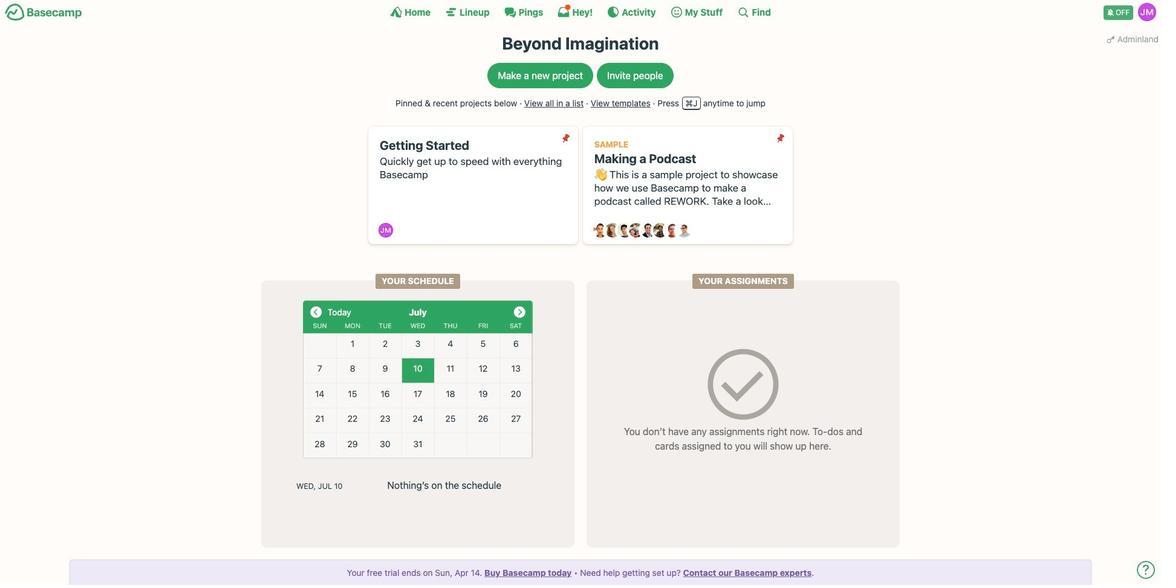 Task type: describe. For each thing, give the bounding box(es) containing it.
cheryl walters image
[[605, 223, 620, 238]]

annie bryan image
[[593, 223, 608, 238]]

keyboard shortcut: ⌘ + / image
[[738, 6, 750, 18]]

main element
[[0, 0, 1161, 24]]

jer mill image
[[1138, 3, 1157, 21]]

jer mill image
[[379, 223, 393, 238]]

nicole katz image
[[653, 223, 668, 238]]

victor cooper image
[[677, 223, 692, 238]]

steve marsh image
[[665, 223, 680, 238]]



Task type: locate. For each thing, give the bounding box(es) containing it.
switch accounts image
[[5, 3, 82, 22]]

josh fiske image
[[641, 223, 656, 238]]

jared davis image
[[617, 223, 632, 238]]

jennifer young image
[[629, 223, 644, 238]]



Task type: vqa. For each thing, say whether or not it's contained in the screenshot.
Buy Basecamp today link
no



